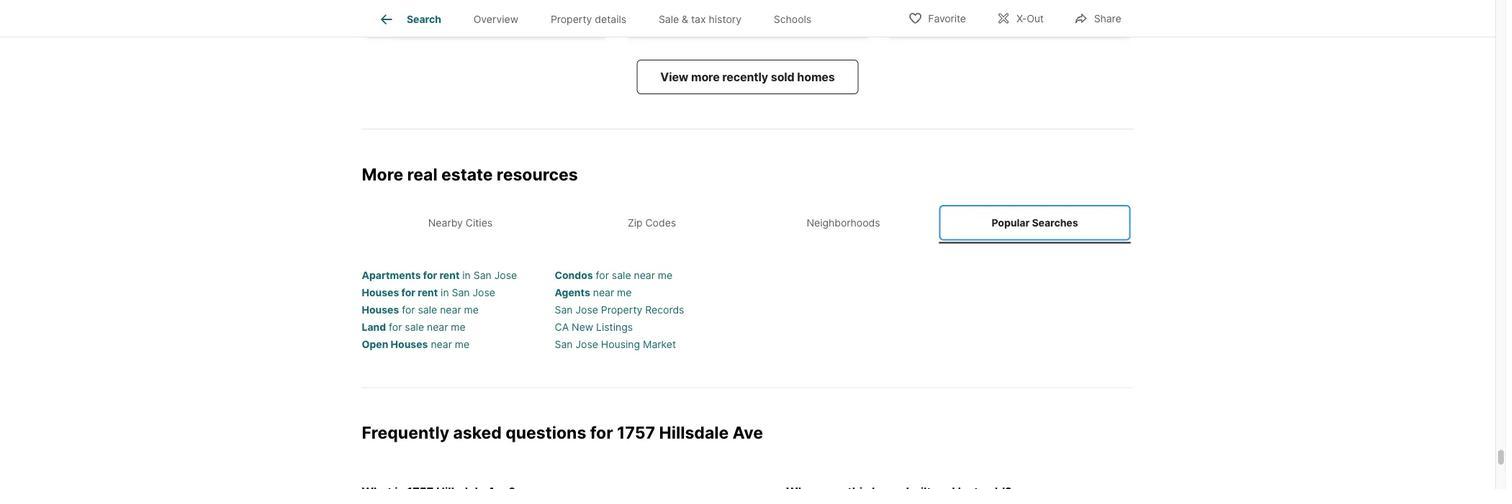 Task type: vqa. For each thing, say whether or not it's contained in the screenshot.


Task type: locate. For each thing, give the bounding box(es) containing it.
2 3 beds from the left
[[896, 1, 928, 13]]

3 up 4023
[[373, 1, 380, 13]]

1 3 from the left
[[373, 1, 380, 13]]

0 horizontal spatial 3 beds
[[373, 1, 406, 13]]

agents near me
[[555, 287, 632, 299]]

1 95124 from the left
[[505, 15, 530, 25]]

in up houses for rent in san jose
[[462, 270, 471, 282]]

near down condos for sale near me
[[593, 287, 614, 299]]

san jose property records
[[555, 304, 684, 316]]

recently
[[722, 70, 768, 84]]

sale
[[612, 270, 631, 282], [418, 304, 437, 316], [405, 321, 424, 334]]

details
[[595, 13, 626, 25]]

1 horizontal spatial san
[[711, 15, 729, 25]]

0 vertical spatial tab list
[[362, 0, 839, 37]]

95124 down ft
[[1022, 15, 1048, 25]]

1 vertical spatial houses
[[362, 304, 399, 316]]

for up houses for rent in san jose
[[423, 270, 437, 282]]

95124 left the property details
[[505, 15, 530, 25]]

history
[[709, 13, 742, 25]]

land for sale near me
[[362, 321, 466, 334]]

95124 inside button
[[773, 15, 798, 25]]

houses for sale near me
[[362, 304, 479, 316]]

me down the land for sale near me
[[455, 339, 470, 351]]

open houses near me
[[362, 339, 470, 351]]

houses down apartments on the left of the page
[[362, 287, 399, 299]]

95124
[[505, 15, 530, 25], [773, 15, 798, 25], [1022, 15, 1048, 25]]

sale for land
[[405, 321, 424, 334]]

apartments
[[362, 270, 421, 282]]

me for land for sale near me
[[451, 321, 466, 334]]

2 horizontal spatial jose,
[[981, 15, 1005, 25]]

san right tax
[[711, 15, 729, 25]]

0 vertical spatial property
[[551, 13, 592, 25]]

2 tab list from the top
[[362, 202, 1134, 244]]

0 horizontal spatial in
[[441, 287, 449, 299]]

san right julio
[[961, 15, 979, 25]]

ft
[[1030, 1, 1037, 13]]

rent
[[440, 270, 460, 282], [418, 287, 438, 299]]

jose, inside button
[[732, 15, 756, 25]]

rent for houses for rent
[[418, 287, 438, 299]]

near down the houses for sale near me
[[427, 321, 448, 334]]

me up "san jose property records" link
[[617, 287, 632, 299]]

nearby cities tab
[[365, 205, 556, 241]]

more
[[362, 164, 403, 184]]

sale up agents near me
[[612, 270, 631, 282]]

2 horizontal spatial san
[[961, 15, 979, 25]]

ave
[[733, 423, 763, 443]]

0 horizontal spatial jose,
[[464, 15, 488, 25]]

search
[[407, 13, 441, 25]]

1 3 beds from the left
[[373, 1, 406, 13]]

market
[[643, 339, 676, 351]]

1,280
[[987, 1, 1013, 13]]

property left details
[[551, 13, 592, 25]]

zip codes
[[628, 217, 676, 229]]

ave, inside button
[[692, 15, 709, 25]]

cities
[[466, 217, 493, 229]]

near down houses for rent in san jose
[[440, 304, 461, 316]]

0 horizontal spatial beds
[[383, 1, 406, 13]]

2 vertical spatial houses
[[391, 339, 428, 351]]

frequently asked questions for 1757 hillsdale ave
[[362, 423, 763, 443]]

property up listings
[[601, 304, 642, 316]]

2 beds from the left
[[905, 1, 928, 13]]

0 horizontal spatial san
[[443, 15, 461, 25]]

sale down houses for rent in san jose
[[418, 304, 437, 316]]

for left the 1757
[[590, 423, 613, 443]]

ca
[[490, 15, 503, 25], [759, 15, 771, 25], [1008, 15, 1020, 25], [555, 321, 569, 334]]

nearby
[[428, 217, 463, 229]]

1 san from the left
[[443, 15, 461, 25]]

for right land
[[389, 321, 402, 334]]

1 horizontal spatial ave,
[[941, 15, 958, 25]]

jose, for 2 baths
[[464, 15, 488, 25]]

share
[[1094, 13, 1121, 25]]

rent up houses for rent in san jose
[[440, 270, 460, 282]]

2942
[[634, 15, 656, 25]]

out
[[1027, 13, 1044, 25]]

near for condos for sale near me
[[634, 270, 655, 282]]

4023
[[373, 15, 395, 25]]

0 horizontal spatial rent
[[418, 287, 438, 299]]

san jose property records link
[[555, 304, 684, 316]]

1 horizontal spatial 3
[[896, 1, 902, 13]]

sold
[[771, 70, 795, 84]]

san right dr,
[[443, 15, 461, 25]]

sale up open houses near me
[[405, 321, 424, 334]]

tab list
[[362, 0, 839, 37], [362, 202, 1134, 244]]

me up records
[[658, 270, 673, 282]]

0 horizontal spatial ave,
[[692, 15, 709, 25]]

for for apartments for rent
[[423, 270, 437, 282]]

3 beds for 2 baths
[[373, 1, 406, 13]]

condos
[[555, 270, 593, 282]]

san
[[443, 15, 461, 25], [711, 15, 729, 25], [961, 15, 979, 25]]

apartments for rent in san jose
[[362, 270, 517, 282]]

1 vertical spatial property
[[601, 304, 642, 316]]

3 beds up 4023
[[373, 1, 406, 13]]

for up the land for sale near me
[[402, 304, 415, 316]]

baths
[[427, 1, 454, 13]]

open
[[362, 339, 388, 351]]

jose, for 1,280 sq ft
[[981, 15, 1005, 25]]

ca left schools
[[759, 15, 771, 25]]

0 vertical spatial rent
[[440, 270, 460, 282]]

1 ave, from the left
[[692, 15, 709, 25]]

for up agents near me
[[596, 270, 609, 282]]

0 vertical spatial sale
[[612, 270, 631, 282]]

0 vertical spatial houses
[[362, 287, 399, 299]]

1 beds from the left
[[383, 1, 406, 13]]

me
[[658, 270, 673, 282], [617, 287, 632, 299], [464, 304, 479, 316], [451, 321, 466, 334], [455, 339, 470, 351]]

hillsdale
[[659, 423, 729, 443]]

ca down 1,280 sq ft
[[1008, 15, 1020, 25]]

1 horizontal spatial rent
[[440, 270, 460, 282]]

ave, right julio
[[941, 15, 958, 25]]

near up records
[[634, 270, 655, 282]]

property
[[551, 13, 592, 25], [601, 304, 642, 316]]

nearby cities
[[428, 217, 493, 229]]

san jose housing market
[[555, 339, 676, 351]]

neighborhoods
[[807, 217, 880, 229]]

3 beds
[[373, 1, 406, 13], [896, 1, 928, 13]]

houses for houses for rent in san jose
[[362, 287, 399, 299]]

frequently
[[362, 423, 449, 443]]

1 horizontal spatial jose,
[[732, 15, 756, 25]]

ave,
[[692, 15, 709, 25], [941, 15, 958, 25]]

x-
[[1017, 13, 1027, 25]]

2 horizontal spatial 95124
[[1022, 15, 1048, 25]]

popular searches
[[992, 217, 1078, 229]]

searches
[[1032, 217, 1078, 229]]

beds up 4023
[[383, 1, 406, 13]]

julio
[[920, 15, 939, 25]]

schools tab
[[758, 2, 828, 37]]

2 san from the left
[[711, 15, 729, 25]]

3 san from the left
[[961, 15, 979, 25]]

jose up new
[[576, 304, 598, 316]]

houses
[[362, 287, 399, 299], [362, 304, 399, 316], [391, 339, 428, 351]]

near down the land for sale near me
[[431, 339, 452, 351]]

3 95124 from the left
[[1022, 15, 1048, 25]]

beds up 3545
[[905, 1, 928, 13]]

1 tab list from the top
[[362, 0, 839, 37]]

1 vertical spatial sale
[[418, 304, 437, 316]]

1 vertical spatial in
[[441, 287, 449, 299]]

jose,
[[464, 15, 488, 25], [732, 15, 756, 25], [981, 15, 1005, 25]]

houses up land
[[362, 304, 399, 316]]

sale & tax history
[[659, 13, 742, 25]]

95124 for 1,280 sq ft
[[1022, 15, 1048, 25]]

1 jose, from the left
[[464, 15, 488, 25]]

beds
[[383, 1, 406, 13], [905, 1, 928, 13]]

1 vertical spatial rent
[[418, 287, 438, 299]]

1 vertical spatial tab list
[[362, 202, 1134, 244]]

popular searches tab
[[939, 205, 1131, 241]]

me down the houses for sale near me
[[451, 321, 466, 334]]

0 horizontal spatial 3
[[373, 1, 380, 13]]

3 beds up 3545
[[896, 1, 928, 13]]

95124 up sold
[[773, 15, 798, 25]]

beds for 1,280 sq ft
[[905, 1, 928, 13]]

1 horizontal spatial property
[[601, 304, 642, 316]]

1 horizontal spatial 95124
[[773, 15, 798, 25]]

for up the houses for sale near me
[[401, 287, 415, 299]]

in down apartments for rent in san jose
[[441, 287, 449, 299]]

2 3 from the left
[[896, 1, 902, 13]]

resources
[[497, 164, 578, 184]]

3 up 3545
[[896, 1, 902, 13]]

1 horizontal spatial 3 beds
[[896, 1, 928, 13]]

2 jose, from the left
[[732, 15, 756, 25]]

1 horizontal spatial beds
[[905, 1, 928, 13]]

more
[[691, 70, 720, 84]]

0 horizontal spatial 95124
[[505, 15, 530, 25]]

rent up the houses for sale near me
[[418, 287, 438, 299]]

3 jose, from the left
[[981, 15, 1005, 25]]

near
[[634, 270, 655, 282], [593, 287, 614, 299], [440, 304, 461, 316], [427, 321, 448, 334], [431, 339, 452, 351]]

0 vertical spatial in
[[462, 270, 471, 282]]

property details
[[551, 13, 626, 25]]

1 horizontal spatial in
[[462, 270, 471, 282]]

2 95124 from the left
[[773, 15, 798, 25]]

for
[[423, 270, 437, 282], [596, 270, 609, 282], [401, 287, 415, 299], [402, 304, 415, 316], [389, 321, 402, 334], [590, 423, 613, 443]]

records
[[645, 304, 684, 316]]

dr,
[[430, 15, 441, 25]]

share button
[[1062, 3, 1134, 33]]

houses down the land for sale near me
[[391, 339, 428, 351]]

for for houses for rent
[[401, 287, 415, 299]]

ave, right & at the left
[[692, 15, 709, 25]]

favorite
[[928, 13, 966, 25]]

me down houses for rent in san jose
[[464, 304, 479, 316]]

0 horizontal spatial property
[[551, 13, 592, 25]]

3
[[373, 1, 380, 13], [896, 1, 902, 13]]

2 vertical spatial sale
[[405, 321, 424, 334]]



Task type: describe. For each thing, give the bounding box(es) containing it.
2 baths
[[418, 1, 454, 13]]

3 for 2 baths
[[373, 1, 380, 13]]

paladin
[[397, 15, 427, 25]]

jolla
[[670, 15, 689, 25]]

view more recently sold homes button
[[637, 60, 859, 94]]

more real estate resources
[[362, 164, 578, 184]]

san down new
[[555, 339, 573, 351]]

housing
[[601, 339, 640, 351]]

tax
[[691, 13, 706, 25]]

favorite button
[[896, 3, 978, 33]]

overview
[[474, 13, 518, 25]]

1757
[[617, 423, 655, 443]]

asked
[[453, 423, 502, 443]]

95124 for 2 baths
[[505, 15, 530, 25]]

codes
[[645, 217, 676, 229]]

agents
[[555, 287, 590, 299]]

for for condos
[[596, 270, 609, 282]]

x-out
[[1017, 13, 1044, 25]]

jose down apartments for rent in san jose
[[473, 287, 495, 299]]

4023 paladin dr, san jose, ca 95124
[[373, 15, 530, 25]]

zip codes tab
[[556, 205, 748, 241]]

new
[[572, 321, 593, 334]]

ca new listings
[[555, 321, 633, 334]]

sq
[[1016, 1, 1027, 13]]

ca right dr,
[[490, 15, 503, 25]]

sale for houses
[[418, 304, 437, 316]]

me for houses for sale near me
[[464, 304, 479, 316]]

san inside button
[[711, 15, 729, 25]]

real
[[407, 164, 438, 184]]

jose down new
[[576, 339, 598, 351]]

2942 la jolla ave, san jose, ca 95124
[[634, 15, 798, 25]]

x-out button
[[984, 3, 1056, 33]]

tab list containing nearby cities
[[362, 202, 1134, 244]]

1,280 sq ft
[[987, 1, 1037, 13]]

neighborhoods tab
[[748, 205, 939, 241]]

zip
[[628, 217, 643, 229]]

2
[[418, 1, 424, 13]]

in for houses for rent
[[441, 287, 449, 299]]

3 for 1,280 sq ft
[[896, 1, 902, 13]]

property inside tab
[[551, 13, 592, 25]]

near for land for sale near me
[[427, 321, 448, 334]]

listings
[[596, 321, 633, 334]]

schools
[[774, 13, 812, 25]]

search link
[[378, 11, 441, 28]]

houses for rent in san jose
[[362, 287, 495, 299]]

condos for sale near me
[[555, 270, 673, 282]]

rent for apartments for rent
[[440, 270, 460, 282]]

sale for condos
[[612, 270, 631, 282]]

2 ave, from the left
[[941, 15, 958, 25]]

2942 la jolla ave, san jose, ca 95124 button
[[623, 0, 873, 37]]

overview tab
[[457, 2, 535, 37]]

estate
[[441, 164, 493, 184]]

beds for 2 baths
[[383, 1, 406, 13]]

property details tab
[[535, 2, 643, 37]]

san down cities
[[474, 270, 492, 282]]

jose left 'condos' at the left of page
[[494, 270, 517, 282]]

popular
[[992, 217, 1030, 229]]

houses for houses for sale near me
[[362, 304, 399, 316]]

in for apartments for rent
[[462, 270, 471, 282]]

for for land
[[389, 321, 402, 334]]

san down the agents
[[555, 304, 573, 316]]

ca new listings link
[[555, 321, 633, 334]]

me for condos for sale near me
[[658, 270, 673, 282]]

tab list containing search
[[362, 0, 839, 37]]

san jose housing market link
[[555, 339, 676, 351]]

sale & tax history tab
[[643, 2, 758, 37]]

homes
[[797, 70, 835, 84]]

3545 julio ave, san jose, ca 95124
[[896, 15, 1048, 25]]

for for houses
[[402, 304, 415, 316]]

la
[[658, 15, 668, 25]]

ca inside button
[[759, 15, 771, 25]]

sale
[[659, 13, 679, 25]]

san for 1,280 sq ft
[[961, 15, 979, 25]]

3545
[[896, 15, 917, 25]]

ca left new
[[555, 321, 569, 334]]

san down apartments for rent in san jose
[[452, 287, 470, 299]]

near for houses for sale near me
[[440, 304, 461, 316]]

land
[[362, 321, 386, 334]]

view
[[660, 70, 689, 84]]

&
[[682, 13, 688, 25]]

more real estate resources heading
[[362, 164, 1134, 202]]

3 beds for 1,280 sq ft
[[896, 1, 928, 13]]

questions
[[506, 423, 586, 443]]

view more recently sold homes
[[660, 70, 835, 84]]

san for 2 baths
[[443, 15, 461, 25]]



